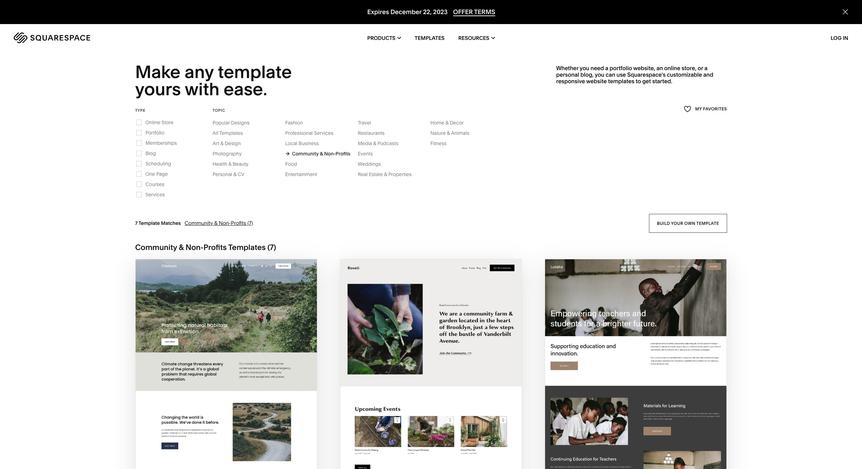 Task type: vqa. For each thing, say whether or not it's contained in the screenshot.
Start with Granger
no



Task type: locate. For each thing, give the bounding box(es) containing it.
1 horizontal spatial 7
[[270, 243, 274, 252]]

favorites
[[704, 107, 727, 112]]

fashion
[[285, 120, 303, 126]]

you left need at the top of page
[[580, 65, 590, 72]]

templates down popular designs
[[220, 130, 243, 136]]

use
[[617, 71, 626, 78]]

local
[[285, 140, 298, 147]]

blog,
[[581, 71, 594, 78]]

weddings
[[358, 161, 381, 167]]

expires december 22, 2023
[[367, 8, 448, 16]]

& down matches
[[179, 243, 184, 252]]

preview lusaka
[[607, 380, 666, 388]]

profits down community & non-profits (7) link
[[204, 243, 227, 252]]

professional services
[[285, 130, 334, 136]]

services up business
[[314, 130, 334, 136]]

2 preview from the left
[[403, 380, 433, 388]]

home & decor link
[[431, 120, 471, 126]]

media
[[358, 140, 372, 147]]

one
[[146, 171, 155, 177]]

2 horizontal spatial community
[[292, 151, 319, 157]]

with left the clarkson
[[206, 367, 223, 375]]

professional services link
[[285, 130, 340, 136]]

1 horizontal spatial template
[[697, 221, 720, 226]]

0 vertical spatial roseti
[[436, 367, 461, 375]]

food
[[285, 161, 297, 167]]

0 vertical spatial community
[[292, 151, 319, 157]]

& for home & decor
[[446, 120, 449, 126]]

fashion link
[[285, 120, 310, 126]]

& up community & non-profits templates ( 7 )
[[214, 220, 218, 227]]

my favorites link
[[684, 105, 727, 114]]

portfolio
[[610, 65, 633, 72]]

template inside make any template yours with ease.
[[218, 61, 292, 83]]

1 horizontal spatial start
[[395, 367, 416, 375]]

0 horizontal spatial start
[[183, 367, 204, 375]]

preview inside 'link'
[[607, 380, 637, 388]]

yours
[[135, 79, 181, 100]]

website,
[[634, 65, 656, 72]]

0 vertical spatial non-
[[324, 151, 336, 157]]

log             in
[[831, 35, 849, 41]]

0 horizontal spatial template
[[218, 61, 292, 83]]

1 horizontal spatial profits
[[231, 220, 246, 227]]

start with roseti button
[[395, 362, 468, 381]]

nature & animals link
[[431, 130, 477, 136]]

templates down 22,
[[415, 35, 445, 41]]

profits left events in the left of the page
[[336, 151, 351, 157]]

business
[[299, 140, 319, 147]]

offer terms link
[[453, 8, 495, 16]]

preview left lusaka
[[607, 380, 637, 388]]

start with clarkson button
[[183, 362, 269, 381]]

1 horizontal spatial a
[[705, 65, 708, 72]]

2 vertical spatial community
[[135, 243, 177, 252]]

health & beauty link
[[213, 161, 255, 167]]

page
[[156, 171, 168, 177]]

design
[[225, 140, 241, 147]]

&
[[446, 120, 449, 126], [447, 130, 450, 136], [221, 140, 224, 147], [373, 140, 377, 147], [320, 151, 323, 157], [229, 161, 232, 167], [234, 171, 237, 178], [384, 171, 387, 178], [214, 220, 218, 227], [179, 243, 184, 252]]

responsive
[[557, 78, 585, 85]]

community for community & non-profits (7)
[[185, 220, 213, 227]]

started.
[[653, 78, 673, 85]]

1 preview from the left
[[607, 380, 637, 388]]

1 a from the left
[[606, 65, 609, 72]]

get
[[643, 78, 652, 85]]

profits
[[336, 151, 351, 157], [231, 220, 246, 227], [204, 243, 227, 252]]

lusaka image
[[546, 260, 727, 470]]

services down the courses
[[146, 192, 165, 198]]

products button
[[368, 24, 401, 52]]

with for start with clarkson
[[206, 367, 223, 375]]

real
[[358, 171, 368, 178]]

0 vertical spatial services
[[314, 130, 334, 136]]

terms
[[474, 8, 495, 16]]

& for health & beauty
[[229, 161, 232, 167]]

professional
[[285, 130, 313, 136]]

templates left (
[[228, 243, 266, 252]]

& right the nature
[[447, 130, 450, 136]]

2 horizontal spatial non-
[[324, 151, 336, 157]]

and
[[704, 71, 714, 78]]

roseti up preview roseti
[[436, 367, 461, 375]]

clarkson image
[[136, 260, 317, 470]]

all
[[213, 130, 218, 136]]

0 horizontal spatial community
[[135, 243, 177, 252]]

build your own template
[[657, 221, 720, 226]]

1 vertical spatial profits
[[231, 220, 246, 227]]

you left can
[[595, 71, 605, 78]]

1 vertical spatial community
[[185, 220, 213, 227]]

non-
[[324, 151, 336, 157], [219, 220, 231, 227], [186, 243, 204, 252]]

food link
[[285, 161, 304, 167]]

log             in link
[[831, 35, 849, 41]]

any
[[185, 61, 214, 83]]

0 vertical spatial template
[[218, 61, 292, 83]]

0 vertical spatial profits
[[336, 151, 351, 157]]

events link
[[358, 151, 380, 157]]

photography
[[213, 151, 242, 157]]

art
[[213, 140, 219, 147]]

preview roseti link
[[403, 375, 459, 394]]

0 horizontal spatial services
[[146, 192, 165, 198]]

1 horizontal spatial community
[[185, 220, 213, 227]]

1 vertical spatial services
[[146, 192, 165, 198]]

my favorites
[[696, 107, 727, 112]]

& right health
[[229, 161, 232, 167]]

& left cv on the left top of page
[[234, 171, 237, 178]]

1 vertical spatial non-
[[219, 220, 231, 227]]

1 horizontal spatial preview
[[607, 380, 637, 388]]

start with clarkson
[[183, 367, 262, 375]]

0 horizontal spatial a
[[606, 65, 609, 72]]

offer terms
[[453, 8, 495, 16]]

with up preview roseti
[[417, 367, 435, 375]]

preview down start with roseti
[[403, 380, 433, 388]]

0 vertical spatial templates
[[415, 35, 445, 41]]

& for personal & cv
[[234, 171, 237, 178]]

weddings link
[[358, 161, 388, 167]]

own
[[685, 221, 696, 226]]

with up topic
[[185, 79, 220, 100]]

1 horizontal spatial non-
[[219, 220, 231, 227]]

community down local business link
[[292, 151, 319, 157]]

resources
[[459, 35, 490, 41]]

community up community & non-profits templates ( 7 )
[[185, 220, 213, 227]]

)
[[274, 243, 276, 252]]

online store
[[146, 119, 174, 126]]

0 vertical spatial 7
[[135, 220, 138, 227]]

online
[[146, 119, 160, 126]]

7 template matches
[[135, 220, 181, 227]]

travel
[[358, 120, 371, 126]]

store,
[[682, 65, 697, 72]]

roseti
[[436, 367, 461, 375], [435, 380, 459, 388]]

& for nature & animals
[[447, 130, 450, 136]]

2 horizontal spatial profits
[[336, 151, 351, 157]]

2 start from the left
[[395, 367, 416, 375]]

a right or
[[705, 65, 708, 72]]

personal
[[557, 71, 580, 78]]

squarespace logo image
[[14, 32, 90, 43]]

0 horizontal spatial profits
[[204, 243, 227, 252]]

an
[[657, 65, 663, 72]]

community & non-profits link
[[285, 151, 351, 157]]

& for community & non-profits
[[320, 151, 323, 157]]

restaurants
[[358, 130, 385, 136]]

0 horizontal spatial non-
[[186, 243, 204, 252]]

1 vertical spatial template
[[697, 221, 720, 226]]

personal
[[213, 171, 232, 178]]

community down 7 template matches
[[135, 243, 177, 252]]

profits for community & non-profits
[[336, 151, 351, 157]]

a right need at the top of page
[[606, 65, 609, 72]]

clarkson
[[225, 367, 262, 375]]

& right media
[[373, 140, 377, 147]]

services
[[314, 130, 334, 136], [146, 192, 165, 198]]

1 start from the left
[[183, 367, 204, 375]]

1 vertical spatial 7
[[270, 243, 274, 252]]

0 horizontal spatial preview
[[403, 380, 433, 388]]

photography link
[[213, 151, 249, 157]]

& right home
[[446, 120, 449, 126]]

properties
[[389, 171, 412, 178]]

designs
[[231, 120, 250, 126]]

2 vertical spatial non-
[[186, 243, 204, 252]]

& down local business link
[[320, 151, 323, 157]]

& for community & non-profits (7)
[[214, 220, 218, 227]]

build your own template button
[[649, 214, 727, 233]]

your
[[672, 221, 684, 226]]

template
[[218, 61, 292, 83], [697, 221, 720, 226]]

roseti down start with roseti
[[435, 380, 459, 388]]

2 vertical spatial profits
[[204, 243, 227, 252]]

profits left (7)
[[231, 220, 246, 227]]

courses
[[146, 181, 164, 188]]

& right the art
[[221, 140, 224, 147]]

personal & cv
[[213, 171, 245, 178]]



Task type: describe. For each thing, give the bounding box(es) containing it.
need
[[591, 65, 604, 72]]

my
[[696, 107, 702, 112]]

make any template yours with ease.
[[135, 61, 296, 100]]

december
[[391, 8, 422, 16]]

nature & animals
[[431, 130, 470, 136]]

products
[[368, 35, 396, 41]]

website
[[587, 78, 607, 85]]

template inside button
[[697, 221, 720, 226]]

portfolio
[[146, 130, 164, 136]]

health
[[213, 161, 227, 167]]

& for community & non-profits templates ( 7 )
[[179, 243, 184, 252]]

1 vertical spatial templates
[[220, 130, 243, 136]]

offer
[[453, 8, 473, 16]]

& for media & podcasts
[[373, 140, 377, 147]]

start with roseti
[[395, 367, 461, 375]]

cv
[[238, 171, 245, 178]]

local business
[[285, 140, 319, 147]]

template
[[139, 220, 160, 227]]

squarespace logo link
[[14, 32, 181, 43]]

templates link
[[415, 24, 445, 52]]

non- for community & non-profits
[[324, 151, 336, 157]]

1 horizontal spatial you
[[595, 71, 605, 78]]

profits for community & non-profits (7)
[[231, 220, 246, 227]]

entertainment link
[[285, 171, 324, 178]]

whether you need a portfolio website, an online store, or a personal blog, you can use squarespace's customizable and responsive website templates to get started.
[[557, 65, 714, 85]]

profits for community & non-profits templates ( 7 )
[[204, 243, 227, 252]]

1 vertical spatial roseti
[[435, 380, 459, 388]]

scheduling
[[146, 161, 171, 167]]

community & non-profits (7)
[[185, 220, 253, 227]]

2 a from the left
[[705, 65, 708, 72]]

podcasts
[[378, 140, 399, 147]]

preview roseti
[[403, 380, 459, 388]]

community & non-profits templates ( 7 )
[[135, 243, 276, 252]]

fitness
[[431, 140, 447, 147]]

popular
[[213, 120, 230, 126]]

art & design
[[213, 140, 241, 147]]

topic
[[213, 108, 225, 113]]

roseti inside button
[[436, 367, 461, 375]]

ease.
[[224, 79, 267, 100]]

decor
[[450, 120, 464, 126]]

with inside make any template yours with ease.
[[185, 79, 220, 100]]

0 horizontal spatial 7
[[135, 220, 138, 227]]

preview for preview lusaka
[[607, 380, 637, 388]]

1 horizontal spatial services
[[314, 130, 334, 136]]

personal & cv link
[[213, 171, 252, 178]]

community for community & non-profits
[[292, 151, 319, 157]]

start for start with roseti
[[395, 367, 416, 375]]

lusaka
[[639, 380, 666, 388]]

home
[[431, 120, 445, 126]]

community & non-profits
[[292, 151, 351, 157]]

blog
[[146, 150, 156, 157]]

travel link
[[358, 120, 378, 126]]

fitness link
[[431, 140, 454, 147]]

home & decor
[[431, 120, 464, 126]]

make any template yours with ease. main content
[[0, 0, 863, 470]]

& for art & design
[[221, 140, 224, 147]]

non- for community & non-profits (7)
[[219, 220, 231, 227]]

start for start with clarkson
[[183, 367, 204, 375]]

type
[[135, 108, 146, 113]]

community & non-profits (7) link
[[185, 220, 253, 227]]

non- for community & non-profits templates ( 7 )
[[186, 243, 204, 252]]

real estate & properties link
[[358, 171, 419, 178]]

community for community & non-profits templates ( 7 )
[[135, 243, 177, 252]]

2 vertical spatial templates
[[228, 243, 266, 252]]

(
[[268, 243, 270, 252]]

or
[[698, 65, 704, 72]]

& right estate
[[384, 171, 387, 178]]

expires
[[367, 8, 389, 16]]

media & podcasts link
[[358, 140, 406, 147]]

matches
[[161, 220, 181, 227]]

restaurants link
[[358, 130, 392, 136]]

entertainment
[[285, 171, 317, 178]]

art & design link
[[213, 140, 248, 147]]

make
[[135, 61, 181, 83]]

with for start with roseti
[[417, 367, 435, 375]]

customizable
[[667, 71, 703, 78]]

(7)
[[248, 220, 253, 227]]

all templates
[[213, 130, 243, 136]]

popular designs
[[213, 120, 250, 126]]

resources button
[[459, 24, 495, 52]]

0 horizontal spatial you
[[580, 65, 590, 72]]

events
[[358, 151, 373, 157]]

to
[[636, 78, 642, 85]]

health & beauty
[[213, 161, 249, 167]]

build
[[657, 221, 671, 226]]

animals
[[451, 130, 470, 136]]

preview for preview roseti
[[403, 380, 433, 388]]

2023
[[433, 8, 448, 16]]

memberships
[[146, 140, 177, 146]]

roseti image
[[341, 260, 522, 470]]



